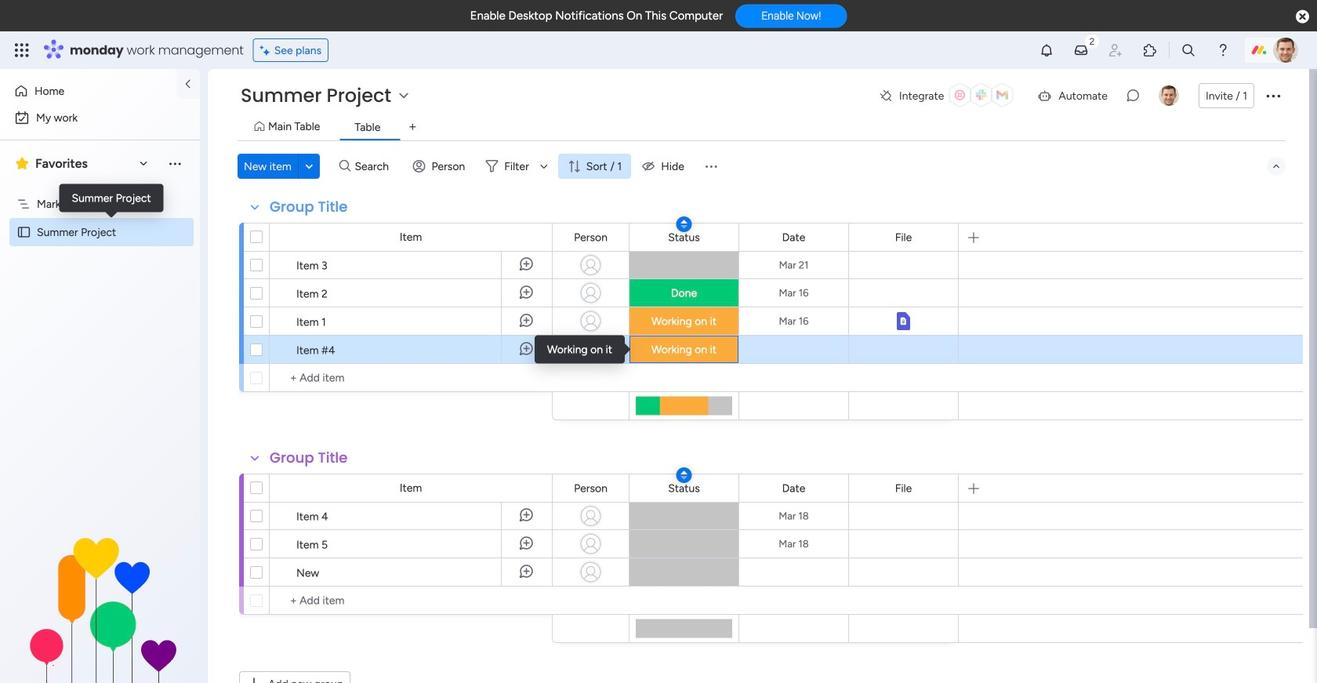 Task type: vqa. For each thing, say whether or not it's contained in the screenshot.
monday marketplace image
yes



Task type: describe. For each thing, give the bounding box(es) containing it.
notifications image
[[1039, 42, 1055, 58]]

public board image
[[16, 225, 31, 240]]

sort desc image
[[681, 470, 688, 481]]

Search field
[[351, 155, 398, 177]]

2 image
[[1086, 32, 1100, 50]]

+ Add item text field
[[278, 369, 545, 388]]

options image
[[1265, 86, 1283, 105]]

help image
[[1216, 42, 1232, 58]]

start a board discussion image
[[1126, 88, 1141, 104]]

dapulse close image
[[1297, 9, 1310, 25]]

2 option from the top
[[9, 105, 191, 130]]

v2 search image
[[340, 157, 351, 175]]

search everything image
[[1181, 42, 1197, 58]]

sort desc image
[[681, 219, 688, 230]]

collapse image
[[1271, 160, 1283, 173]]

add view image
[[410, 121, 416, 133]]



Task type: locate. For each thing, give the bounding box(es) containing it.
arrow down image
[[535, 157, 554, 176]]

angle down image
[[306, 160, 313, 172]]

0 vertical spatial option
[[9, 78, 167, 104]]

list box
[[0, 187, 200, 340]]

monday marketplace image
[[1143, 42, 1159, 58]]

1 horizontal spatial menu image
[[704, 158, 719, 174]]

lottie animation image
[[0, 525, 200, 683]]

tab list
[[238, 115, 1287, 141]]

see plans image
[[260, 41, 274, 59]]

terry turtle image right start a board discussion icon
[[1159, 86, 1180, 106]]

1 option from the top
[[9, 78, 167, 104]]

menu image
[[167, 156, 183, 171], [704, 158, 719, 174]]

tab
[[400, 115, 425, 140]]

0 vertical spatial terry turtle image
[[1274, 38, 1299, 63]]

None field
[[266, 197, 352, 217], [570, 229, 612, 246], [665, 229, 704, 246], [779, 229, 810, 246], [892, 229, 917, 246], [266, 448, 352, 468], [570, 480, 612, 497], [665, 480, 704, 497], [779, 480, 810, 497], [892, 480, 917, 497], [266, 197, 352, 217], [570, 229, 612, 246], [665, 229, 704, 246], [779, 229, 810, 246], [892, 229, 917, 246], [266, 448, 352, 468], [570, 480, 612, 497], [665, 480, 704, 497], [779, 480, 810, 497], [892, 480, 917, 497]]

0 horizontal spatial menu image
[[167, 156, 183, 171]]

terry turtle image down dapulse close icon
[[1274, 38, 1299, 63]]

lottie animation element
[[0, 525, 200, 683]]

select product image
[[14, 42, 30, 58]]

terry turtle image
[[1274, 38, 1299, 63], [1159, 86, 1180, 106]]

1 horizontal spatial terry turtle image
[[1274, 38, 1299, 63]]

update feed image
[[1074, 42, 1090, 58]]

+ Add item text field
[[278, 592, 545, 610]]

0 horizontal spatial terry turtle image
[[1159, 86, 1180, 106]]

1 vertical spatial terry turtle image
[[1159, 86, 1180, 106]]

1 vertical spatial option
[[9, 105, 191, 130]]

option
[[9, 78, 167, 104], [9, 105, 191, 130]]



